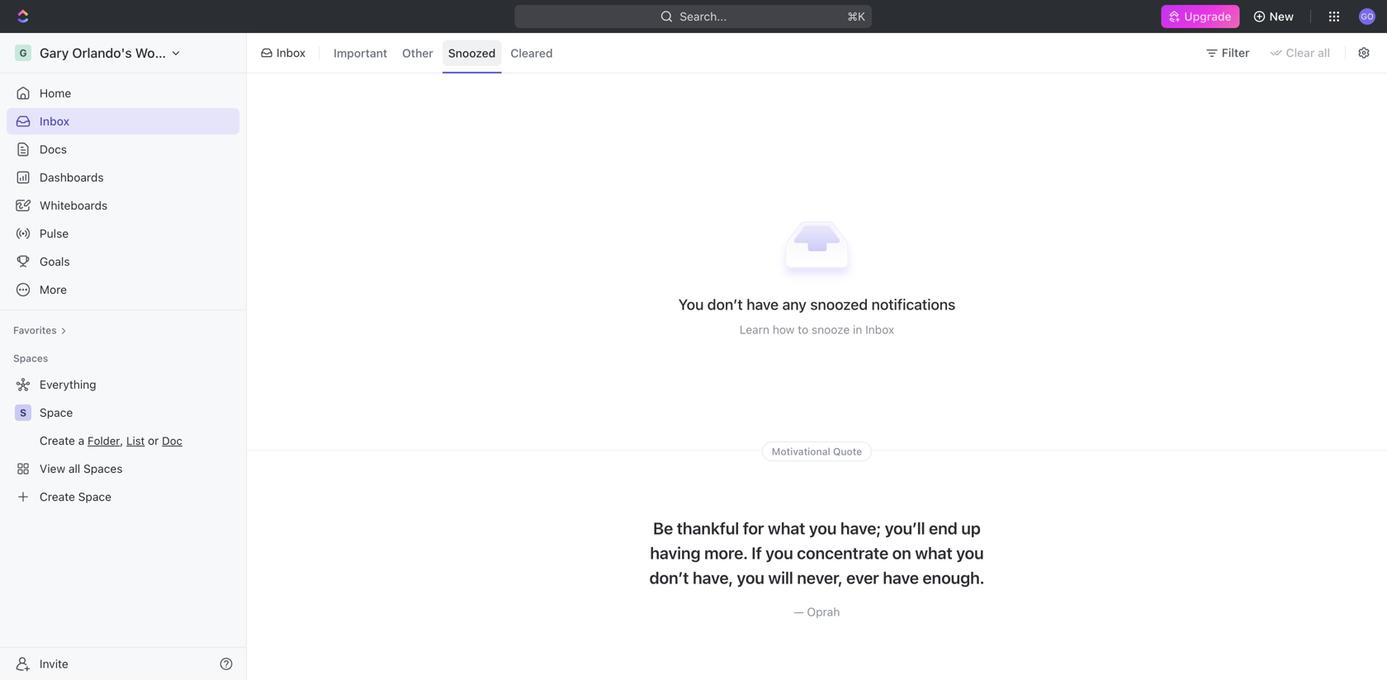 Task type: describe. For each thing, give the bounding box(es) containing it.
more
[[40, 283, 67, 297]]

snoozed button
[[443, 40, 502, 66]]

s
[[20, 407, 26, 419]]

spaces inside "link"
[[83, 462, 123, 476]]

doc button
[[162, 435, 183, 448]]

— oprah
[[794, 606, 841, 619]]

you right if
[[766, 544, 794, 563]]

view all spaces link
[[7, 456, 236, 482]]

invite
[[40, 658, 68, 671]]

0 vertical spatial spaces
[[13, 353, 48, 364]]

favorites button
[[7, 321, 73, 340]]

you
[[679, 296, 704, 314]]

new button
[[1247, 3, 1305, 30]]

any
[[783, 296, 807, 314]]

quote
[[834, 446, 863, 458]]

dashboards link
[[7, 164, 240, 191]]

don't inside be thankful for what you have; you'll end up having more. if you concentrate on what you don't have, you will never, ever have enough.
[[650, 568, 689, 588]]

whiteboards
[[40, 199, 108, 212]]

concentrate
[[797, 544, 889, 563]]

list
[[126, 435, 145, 448]]

you don't have any snoozed notifications
[[679, 296, 956, 314]]

in
[[853, 323, 863, 337]]

everything
[[40, 378, 96, 392]]

enough.
[[923, 568, 985, 588]]

motivational quote
[[772, 446, 863, 458]]

a
[[78, 434, 85, 448]]

ever
[[847, 568, 880, 588]]

you down if
[[737, 568, 765, 588]]

1 horizontal spatial space
[[78, 490, 112, 504]]

goals
[[40, 255, 70, 269]]

you up concentrate
[[810, 519, 837, 538]]

1 vertical spatial what
[[916, 544, 953, 563]]

cleared button
[[505, 40, 559, 66]]

more button
[[7, 277, 240, 303]]

on
[[893, 544, 912, 563]]

other button
[[397, 40, 439, 66]]

docs link
[[7, 136, 240, 163]]

learn how to snooze in inbox
[[740, 323, 895, 337]]

goals link
[[7, 249, 240, 275]]

end
[[930, 519, 958, 538]]

how
[[773, 323, 795, 337]]

oprah
[[808, 606, 841, 619]]

list button
[[126, 435, 145, 448]]

create for create a folder , list or doc
[[40, 434, 75, 448]]

create for create space
[[40, 490, 75, 504]]

be thankful for what you have; you'll end up having more. if you concentrate on what you don't have, you will never, ever have enough.
[[650, 519, 985, 588]]

you'll
[[885, 519, 926, 538]]

filter button
[[1199, 40, 1260, 66]]

inbox inside inbox link
[[40, 114, 70, 128]]

important
[[334, 46, 388, 60]]

motivational
[[772, 446, 831, 458]]

learn how to snooze in inbox link
[[740, 323, 895, 337]]

tree inside the sidebar 'navigation'
[[7, 372, 240, 511]]

upgrade
[[1185, 10, 1232, 23]]

home link
[[7, 80, 240, 107]]

whiteboards link
[[7, 193, 240, 219]]

folder button
[[88, 435, 120, 448]]

workspace
[[135, 45, 204, 61]]

0 horizontal spatial space
[[40, 406, 73, 420]]

upgrade link
[[1162, 5, 1241, 28]]

⌘k
[[848, 10, 866, 23]]

doc
[[162, 435, 183, 448]]

thankful
[[677, 519, 740, 538]]

folder
[[88, 435, 120, 448]]

create a folder , list or doc
[[40, 434, 183, 448]]

up
[[962, 519, 981, 538]]



Task type: locate. For each thing, give the bounding box(es) containing it.
1 vertical spatial create
[[40, 490, 75, 504]]

0 horizontal spatial don't
[[650, 568, 689, 588]]

go
[[1362, 11, 1375, 21]]

all inside view all spaces "link"
[[69, 462, 80, 476]]

everything link
[[7, 372, 236, 398]]

2 create from the top
[[40, 490, 75, 504]]

gary orlando's workspace
[[40, 45, 204, 61]]

create space
[[40, 490, 112, 504]]

1 vertical spatial don't
[[650, 568, 689, 588]]

what right for
[[768, 519, 806, 538]]

what
[[768, 519, 806, 538], [916, 544, 953, 563]]

0 horizontal spatial spaces
[[13, 353, 48, 364]]

0 vertical spatial don't
[[708, 296, 743, 314]]

what down end
[[916, 544, 953, 563]]

sidebar navigation
[[0, 33, 250, 681]]

home
[[40, 86, 71, 100]]

all inside clear all button
[[1319, 46, 1331, 59]]

new
[[1270, 10, 1295, 23]]

create space link
[[7, 484, 236, 511]]

to
[[798, 323, 809, 337]]

you
[[810, 519, 837, 538], [766, 544, 794, 563], [957, 544, 985, 563], [737, 568, 765, 588]]

clear all
[[1287, 46, 1331, 59]]

all for view
[[69, 462, 80, 476]]

snoozed
[[811, 296, 868, 314]]

view
[[40, 462, 65, 476]]

have down on
[[883, 568, 920, 588]]

be
[[654, 519, 673, 538]]

favorites
[[13, 325, 57, 336]]

more.
[[705, 544, 748, 563]]

never,
[[798, 568, 843, 588]]

—
[[794, 606, 804, 619]]

all right clear
[[1319, 46, 1331, 59]]

1 vertical spatial spaces
[[83, 462, 123, 476]]

1 vertical spatial inbox
[[40, 114, 70, 128]]

all right 'view'
[[69, 462, 80, 476]]

inbox left important at the left of page
[[277, 46, 306, 59]]

dashboards
[[40, 171, 104, 184]]

learn
[[740, 323, 770, 337]]

1 vertical spatial space
[[78, 490, 112, 504]]

inbox link
[[7, 108, 240, 135]]

all
[[1319, 46, 1331, 59], [69, 462, 80, 476]]

filter
[[1223, 46, 1250, 59]]

create left a
[[40, 434, 75, 448]]

0 vertical spatial create
[[40, 434, 75, 448]]

1 horizontal spatial what
[[916, 544, 953, 563]]

1 horizontal spatial spaces
[[83, 462, 123, 476]]

2 horizontal spatial inbox
[[866, 323, 895, 337]]

tab list containing important
[[325, 30, 562, 76]]

don't down having
[[650, 568, 689, 588]]

have up learn
[[747, 296, 779, 314]]

don't right the you
[[708, 296, 743, 314]]

docs
[[40, 143, 67, 156]]

space link
[[40, 400, 236, 426]]

having
[[651, 544, 701, 563]]

snooze
[[812, 323, 850, 337]]

you down the up
[[957, 544, 985, 563]]

0 horizontal spatial have
[[747, 296, 779, 314]]

1 vertical spatial have
[[883, 568, 920, 588]]

tree containing everything
[[7, 372, 240, 511]]

clear all button
[[1264, 40, 1341, 66]]

have
[[747, 296, 779, 314], [883, 568, 920, 588]]

gary orlando's workspace, , element
[[15, 45, 31, 61]]

space down view all spaces
[[78, 490, 112, 504]]

inbox down the home on the left top
[[40, 114, 70, 128]]

0 vertical spatial space
[[40, 406, 73, 420]]

spaces
[[13, 353, 48, 364], [83, 462, 123, 476]]

tree
[[7, 372, 240, 511]]

1 horizontal spatial inbox
[[277, 46, 306, 59]]

space down everything at the left of the page
[[40, 406, 73, 420]]

,
[[120, 434, 123, 448]]

all for clear
[[1319, 46, 1331, 59]]

search...
[[680, 10, 727, 23]]

0 horizontal spatial inbox
[[40, 114, 70, 128]]

spaces down folder button
[[83, 462, 123, 476]]

have inside be thankful for what you have; you'll end up having more. if you concentrate on what you don't have, you will never, ever have enough.
[[883, 568, 920, 588]]

inbox
[[277, 46, 306, 59], [40, 114, 70, 128], [866, 323, 895, 337]]

0 horizontal spatial all
[[69, 462, 80, 476]]

space, , element
[[15, 405, 31, 421]]

space
[[40, 406, 73, 420], [78, 490, 112, 504]]

g
[[19, 47, 27, 59]]

have,
[[693, 568, 734, 588]]

0 vertical spatial have
[[747, 296, 779, 314]]

if
[[752, 544, 762, 563]]

1 vertical spatial all
[[69, 462, 80, 476]]

tab list
[[325, 30, 562, 76]]

notifications
[[872, 296, 956, 314]]

pulse link
[[7, 221, 240, 247]]

0 vertical spatial inbox
[[277, 46, 306, 59]]

pulse
[[40, 227, 69, 240]]

1 horizontal spatial don't
[[708, 296, 743, 314]]

have;
[[841, 519, 882, 538]]

other
[[402, 46, 434, 60]]

will
[[769, 568, 794, 588]]

gary
[[40, 45, 69, 61]]

1 create from the top
[[40, 434, 75, 448]]

1 horizontal spatial have
[[883, 568, 920, 588]]

inbox right in
[[866, 323, 895, 337]]

clear
[[1287, 46, 1316, 59]]

go button
[[1355, 3, 1381, 30]]

0 vertical spatial what
[[768, 519, 806, 538]]

orlando's
[[72, 45, 132, 61]]

0 horizontal spatial what
[[768, 519, 806, 538]]

for
[[743, 519, 765, 538]]

create
[[40, 434, 75, 448], [40, 490, 75, 504]]

spaces down 'favorites'
[[13, 353, 48, 364]]

or
[[148, 434, 159, 448]]

cleared
[[511, 46, 553, 60]]

2 vertical spatial inbox
[[866, 323, 895, 337]]

0 vertical spatial all
[[1319, 46, 1331, 59]]

create down 'view'
[[40, 490, 75, 504]]

view all spaces
[[40, 462, 123, 476]]

1 horizontal spatial all
[[1319, 46, 1331, 59]]

snoozed
[[448, 46, 496, 60]]

important button
[[328, 40, 393, 66]]



Task type: vqa. For each thing, say whether or not it's contained in the screenshot.
Be
yes



